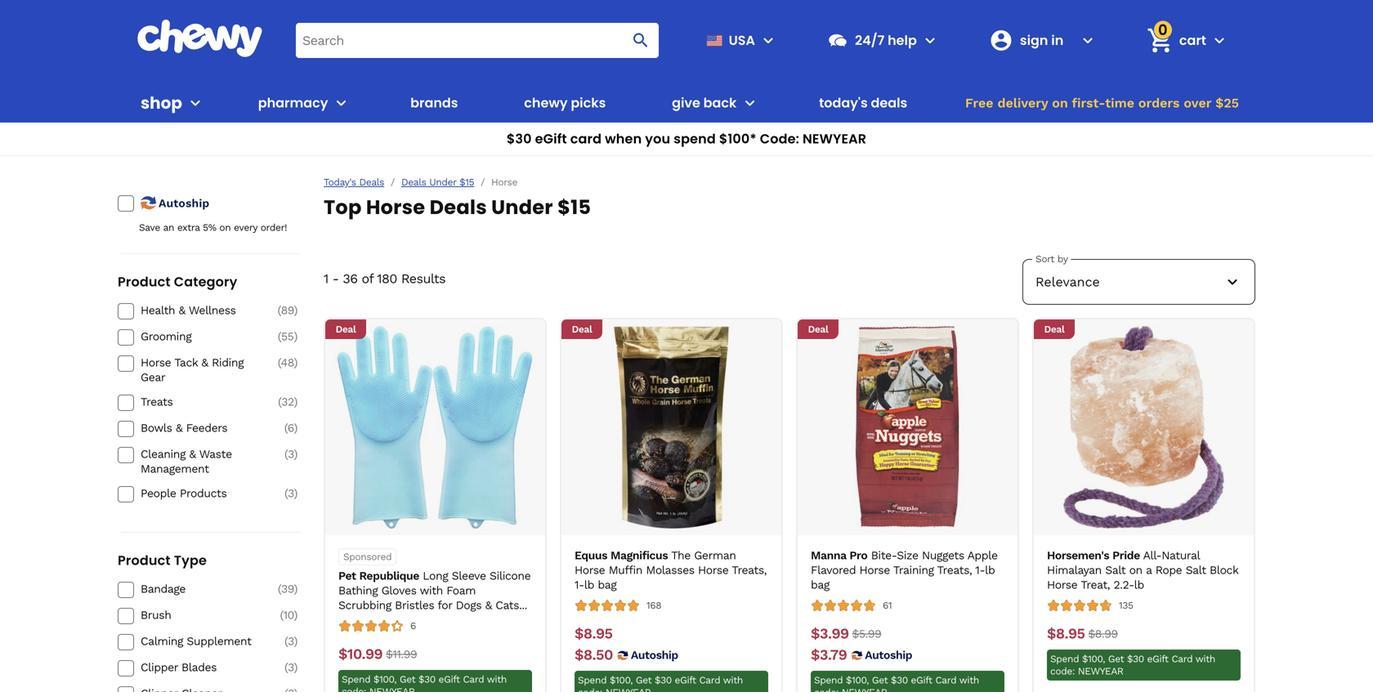 Task type: describe. For each thing, give the bounding box(es) containing it.
( 3 ) for clipper blades
[[285, 661, 298, 675]]

items image
[[1146, 26, 1175, 55]]

site banner
[[0, 0, 1374, 156]]

pet
[[339, 570, 356, 583]]

people products
[[141, 487, 227, 501]]

sleeve
[[452, 570, 486, 583]]

$5.99
[[853, 628, 882, 641]]

) for people products
[[294, 487, 298, 501]]

( 3 ) for people products
[[285, 487, 298, 501]]

& inside long sleeve silicone bathing gloves with foam scrubbing bristles for dogs & cats...
[[485, 599, 492, 613]]

autoship for $3.79
[[865, 649, 913, 662]]

0 vertical spatial under
[[429, 177, 457, 188]]

the
[[672, 549, 691, 563]]

code: for all-natural himalayan salt on a rope salt block horse treat, 2.2-lb
[[1051, 666, 1075, 678]]

products
[[180, 487, 227, 501]]

3 for calming supplement
[[288, 635, 294, 649]]

deal for horsemen's
[[1045, 324, 1065, 335]]

free delivery on first-time orders over $25
[[966, 95, 1240, 111]]

$8.50 text field
[[575, 647, 613, 665]]

pro
[[850, 549, 868, 563]]

newyear for all-natural himalayan salt on a rope salt block horse treat, 2.2-lb
[[1078, 666, 1124, 678]]

with for the german horse muffin molasses horse treats, 1-lb bag
[[723, 675, 743, 687]]

) for grooming
[[294, 330, 298, 343]]

& inside horse tack & riding gear
[[202, 356, 208, 370]]

) for health & wellness
[[294, 304, 298, 317]]

( 3 ) for calming supplement
[[285, 635, 298, 649]]

horse up top horse deals under $15
[[491, 177, 518, 188]]

48
[[281, 356, 294, 370]]

horse inside horse tack & riding gear
[[141, 356, 171, 370]]

autoship link
[[139, 193, 257, 213]]

every
[[234, 222, 258, 233]]

cleaning & waste management link
[[141, 447, 257, 477]]

0 horizontal spatial autoship
[[159, 197, 210, 210]]

newyear inside site banner
[[803, 130, 867, 148]]

Product search field
[[296, 23, 659, 58]]

0
[[1159, 19, 1168, 40]]

) for horse tack & riding gear
[[294, 356, 298, 370]]

egift for all-natural himalayan salt on a rope salt block horse treat, 2.2-lb
[[1148, 654, 1169, 665]]

today's deals for today's deals "link" to the left
[[324, 177, 384, 188]]

get down $11.99 text field
[[400, 674, 416, 686]]

horsemen's pride all-natural himalayan salt on a rope salt block horse treat, 2.2-lb image
[[1043, 326, 1246, 529]]

$8.95 for $8.95 $8.99
[[1047, 626, 1086, 643]]

$3.79
[[811, 647, 847, 664]]

horse tack & riding gear
[[141, 356, 244, 384]]

& for feeders
[[176, 422, 183, 435]]

shop
[[141, 92, 182, 114]]

0 horizontal spatial 6
[[288, 422, 294, 435]]

orders
[[1139, 95, 1180, 111]]

deal for manna
[[808, 324, 829, 335]]

extra
[[177, 222, 200, 233]]

back
[[704, 94, 737, 112]]

$8.95 for $8.95
[[575, 626, 613, 643]]

lb inside the german horse muffin molasses horse treats, 1-lb bag
[[584, 579, 594, 592]]

calming supplement
[[141, 635, 251, 649]]

1 vertical spatial $15
[[558, 194, 591, 221]]

autoship for $8.50
[[631, 649, 679, 662]]

gear
[[141, 371, 165, 384]]

republique
[[359, 570, 419, 583]]

cart menu image
[[1210, 30, 1230, 50]]

spend for all-natural himalayan salt on a rope salt block horse treat, 2.2-lb
[[1051, 654, 1080, 665]]

1- inside bite-size nuggets apple flavored horse training treats, 1-lb bag
[[976, 564, 985, 577]]

$25
[[1216, 95, 1240, 111]]

deals down deals under $15 link
[[430, 194, 487, 221]]

shop button
[[141, 83, 205, 123]]

cleaning & waste management
[[141, 448, 232, 476]]

bowls & feeders
[[141, 422, 228, 435]]

code:
[[760, 130, 800, 148]]

health & wellness
[[141, 304, 236, 317]]

picks
[[571, 94, 606, 112]]

today's deals link inside site banner
[[813, 83, 914, 123]]

management
[[141, 463, 209, 476]]

horse down equus
[[575, 564, 605, 577]]

product for product category
[[118, 273, 171, 291]]

today's for today's deals "link" in site banner
[[819, 94, 868, 112]]

( 55 )
[[278, 330, 298, 343]]

health & wellness link
[[141, 303, 257, 318]]

people products link
[[141, 487, 257, 501]]

waste
[[199, 448, 232, 461]]

treats, inside the german horse muffin molasses horse treats, 1-lb bag
[[732, 564, 767, 577]]

order!
[[261, 222, 287, 233]]

& for waste
[[189, 448, 196, 461]]

newyear for bite-size nuggets apple flavored horse training treats, 1-lb bag
[[842, 687, 888, 693]]

product category
[[118, 273, 238, 291]]

deal for equus
[[572, 324, 592, 335]]

$8.50
[[575, 647, 613, 664]]

168
[[647, 600, 662, 612]]

135
[[1119, 600, 1134, 612]]

time
[[1106, 95, 1135, 111]]

$30 for bite-size nuggets apple flavored horse training treats, 1-lb bag
[[891, 675, 908, 687]]

( 48 )
[[278, 356, 298, 370]]

all-
[[1144, 549, 1162, 563]]

$10.99
[[339, 646, 383, 663]]

egift for bite-size nuggets apple flavored horse training treats, 1-lb bag
[[911, 675, 933, 687]]

89
[[281, 304, 294, 317]]

calming
[[141, 635, 183, 649]]

1 vertical spatial under
[[492, 194, 553, 221]]

0 vertical spatial $15
[[460, 177, 474, 188]]

brush
[[141, 609, 171, 622]]

clipper blades
[[141, 661, 217, 675]]

usa button
[[700, 21, 778, 60]]

$100, for all-natural himalayan salt on a rope salt block horse treat, 2.2-lb
[[1083, 654, 1106, 665]]

( 32 )
[[278, 395, 298, 409]]

size
[[897, 549, 919, 563]]

help menu image
[[921, 30, 940, 50]]

3 for people products
[[288, 487, 294, 501]]

$3.99 text field
[[811, 626, 849, 644]]

product for product type
[[118, 552, 171, 570]]

spend $100, get $30 egift card with code: newyear for the german horse muffin molasses horse treats, 1-lb bag
[[578, 675, 743, 693]]

( for clipper blades
[[285, 661, 288, 675]]

$8.99 text field
[[1089, 626, 1118, 644]]

) for bandage
[[294, 583, 298, 596]]

$100*
[[719, 130, 757, 148]]

( for health & wellness
[[278, 304, 281, 317]]

you
[[645, 130, 671, 148]]

egift for the german horse muffin molasses horse treats, 1-lb bag
[[675, 675, 696, 687]]

riding
[[212, 356, 244, 370]]

account menu image
[[1078, 30, 1098, 50]]

today's for today's deals "link" to the left
[[324, 177, 356, 188]]

horse inside bite-size nuggets apple flavored horse training treats, 1-lb bag
[[860, 564, 890, 577]]

over
[[1184, 95, 1212, 111]]

german
[[694, 549, 736, 563]]

manna
[[811, 549, 847, 563]]

deals inside site banner
[[871, 94, 908, 112]]

24/7 help link
[[821, 21, 917, 60]]

bathing
[[339, 584, 378, 598]]

1- inside the german horse muffin molasses horse treats, 1-lb bag
[[575, 579, 584, 592]]

1 salt from the left
[[1106, 564, 1126, 577]]

menu image for the shop popup button on the top left
[[186, 93, 205, 113]]

on for all-natural himalayan salt on a rope salt block horse treat, 2.2-lb
[[1130, 564, 1143, 577]]

lb inside bite-size nuggets apple flavored horse training treats, 1-lb bag
[[985, 564, 995, 577]]

$30 for the german horse muffin molasses horse treats, 1-lb bag
[[655, 675, 672, 687]]

training
[[894, 564, 934, 577]]

( for cleaning & waste management
[[285, 448, 288, 461]]

horse down "german"
[[698, 564, 729, 577]]

in
[[1052, 31, 1064, 49]]

24/7
[[855, 31, 885, 49]]

people
[[141, 487, 176, 501]]

pride
[[1113, 549, 1141, 563]]

( for grooming
[[278, 330, 281, 343]]

) for brush
[[294, 609, 298, 622]]

gloves
[[382, 584, 417, 598]]

( for bandage
[[278, 583, 281, 596]]

( 3 ) for cleaning & waste management
[[285, 448, 298, 461]]

( for calming supplement
[[285, 635, 288, 649]]

supplement
[[187, 635, 251, 649]]

on for save an extra 5% on every order!
[[219, 222, 231, 233]]

free
[[966, 95, 994, 111]]

pharmacy
[[258, 94, 328, 112]]

pet republique long sleeve silicone bathing gloves with foam scrubbing bristles for dogs & cats, medium image
[[334, 326, 537, 529]]

today's deals for today's deals "link" in site banner
[[819, 94, 908, 112]]

with for bite-size nuggets apple flavored horse training treats, 1-lb bag
[[960, 675, 980, 687]]

himalayan
[[1047, 564, 1102, 577]]

$3.79 text field
[[811, 647, 847, 665]]

10
[[283, 609, 294, 622]]



Task type: vqa. For each thing, say whether or not it's contained in the screenshot.


Task type: locate. For each thing, give the bounding box(es) containing it.
autoship down 168
[[631, 649, 679, 662]]

menu image inside the shop popup button
[[186, 93, 205, 113]]

$11.99
[[386, 648, 417, 662]]

1 vertical spatial on
[[219, 222, 231, 233]]

1 horizontal spatial $15
[[558, 194, 591, 221]]

chewy
[[524, 94, 568, 112]]

1 - 36 of 180 results
[[324, 271, 446, 287]]

$15 down card
[[558, 194, 591, 221]]

spend $100, get $30 egift card with code: newyear down "$8.50" text field
[[578, 675, 743, 693]]

bandage link
[[141, 582, 257, 597]]

newyear for the german horse muffin molasses horse treats, 1-lb bag
[[606, 687, 651, 693]]

deals down 24/7 help
[[871, 94, 908, 112]]

today's inside site banner
[[819, 94, 868, 112]]

1 horizontal spatial today's deals link
[[813, 83, 914, 123]]

code:
[[1051, 666, 1075, 678], [342, 687, 366, 693], [578, 687, 603, 693], [814, 687, 839, 693]]

1 treats, from the left
[[732, 564, 767, 577]]

deals under $15 link
[[401, 176, 474, 188]]

7 ) from the top
[[294, 487, 298, 501]]

newyear
[[803, 130, 867, 148], [1078, 666, 1124, 678], [369, 687, 415, 693], [606, 687, 651, 693], [842, 687, 888, 693]]

molasses
[[646, 564, 695, 577]]

card
[[1172, 654, 1193, 665], [463, 674, 484, 686], [699, 675, 721, 687], [936, 675, 957, 687]]

$15 up top horse deals under $15
[[460, 177, 474, 188]]

1 horizontal spatial menu image
[[759, 30, 778, 50]]

brush link
[[141, 609, 257, 623]]

6
[[288, 422, 294, 435], [410, 621, 416, 632]]

10 ) from the top
[[294, 635, 298, 649]]

2 vertical spatial on
[[1130, 564, 1143, 577]]

4 ( 3 ) from the top
[[285, 661, 298, 675]]

$10.99 $11.99
[[339, 646, 417, 663]]

2.2-
[[1114, 579, 1135, 592]]

lb inside all-natural himalayan salt on a rope salt block horse treat, 2.2-lb
[[1135, 579, 1145, 592]]

spend down "$8.50" text field
[[578, 675, 607, 687]]

0 horizontal spatial under
[[429, 177, 457, 188]]

autoship down the $5.99 text field
[[865, 649, 913, 662]]

$100, down "$8.50" text field
[[610, 675, 633, 687]]

1 deal from the left
[[336, 324, 356, 335]]

lb down pride
[[1135, 579, 1145, 592]]

1 horizontal spatial treats,
[[938, 564, 973, 577]]

( for bowls & feeders
[[284, 422, 288, 435]]

product up the 'bandage'
[[118, 552, 171, 570]]

card
[[571, 130, 602, 148]]

1 horizontal spatial lb
[[985, 564, 995, 577]]

1 horizontal spatial today's deals
[[819, 94, 908, 112]]

autoship up extra
[[159, 197, 210, 210]]

chewy support image
[[828, 30, 849, 51]]

0 horizontal spatial $8.95
[[575, 626, 613, 643]]

32
[[281, 395, 294, 409]]

) for treats
[[294, 395, 298, 409]]

2 ) from the top
[[294, 330, 298, 343]]

3
[[288, 448, 294, 461], [288, 487, 294, 501], [288, 635, 294, 649], [288, 661, 294, 675]]

$8.95 text field for horse
[[1047, 626, 1086, 644]]

egift inside site banner
[[535, 130, 567, 148]]

on left first-
[[1053, 95, 1069, 111]]

give back menu image
[[740, 93, 760, 113]]

horsemen's pride
[[1047, 549, 1141, 563]]

1- down equus
[[575, 579, 584, 592]]

block
[[1210, 564, 1239, 577]]

usa
[[729, 31, 756, 49]]

horse up gear
[[141, 356, 171, 370]]

0 horizontal spatial lb
[[584, 579, 594, 592]]

24/7 help
[[855, 31, 917, 49]]

deals up top horse deals under $15
[[401, 177, 426, 188]]

code: for the german horse muffin molasses horse treats, 1-lb bag
[[578, 687, 603, 693]]

( for people products
[[285, 487, 288, 501]]

newyear down $3.79 text box
[[842, 687, 888, 693]]

feeders
[[186, 422, 228, 435]]

1 ( 3 ) from the top
[[285, 448, 298, 461]]

magnificus
[[611, 549, 668, 563]]

horse inside all-natural himalayan salt on a rope salt block horse treat, 2.2-lb
[[1047, 579, 1078, 592]]

$30 egift card when you spend $100* code: newyear
[[507, 130, 867, 148]]

the german horse muffin molasses horse treats, 1-lb bag
[[575, 549, 767, 592]]

1- down apple
[[976, 564, 985, 577]]

3 ) from the top
[[294, 356, 298, 370]]

1 horizontal spatial $8.95 text field
[[1047, 626, 1086, 644]]

treats, inside bite-size nuggets apple flavored horse training treats, 1-lb bag
[[938, 564, 973, 577]]

code: down $3.79 text box
[[814, 687, 839, 693]]

) for calming supplement
[[294, 635, 298, 649]]

nuggets
[[922, 549, 965, 563]]

on left a
[[1130, 564, 1143, 577]]

grooming
[[141, 330, 192, 343]]

free delivery on first-time orders over $25 button
[[961, 83, 1245, 123]]

health
[[141, 304, 175, 317]]

61
[[883, 600, 892, 612]]

lb down apple
[[985, 564, 995, 577]]

all-natural himalayan salt on a rope salt block horse treat, 2.2-lb
[[1047, 549, 1239, 592]]

first-
[[1072, 95, 1106, 111]]

bag inside the german horse muffin molasses horse treats, 1-lb bag
[[598, 579, 617, 592]]

0 vertical spatial product
[[118, 273, 171, 291]]

today's down the chewy support image
[[819, 94, 868, 112]]

0 vertical spatial on
[[1053, 95, 1069, 111]]

( for brush
[[280, 609, 283, 622]]

get for bite-size nuggets apple flavored horse training treats, 1-lb bag
[[872, 675, 888, 687]]

0 horizontal spatial today's deals
[[324, 177, 384, 188]]

code: down "$8.95 $8.99"
[[1051, 666, 1075, 678]]

1 ) from the top
[[294, 304, 298, 317]]

spend $100, get $30 egift card with code: newyear down the $5.99 text field
[[814, 675, 980, 693]]

1 $8.95 text field from the left
[[575, 626, 613, 644]]

dogs
[[456, 599, 482, 613]]

bag inside bite-size nuggets apple flavored horse training treats, 1-lb bag
[[811, 579, 830, 592]]

chewy home image
[[137, 20, 263, 57]]

$100, down $8.99 text box
[[1083, 654, 1106, 665]]

a
[[1147, 564, 1152, 577]]

get down 168
[[636, 675, 652, 687]]

6 down ( 32 )
[[288, 422, 294, 435]]

horse down himalayan
[[1047, 579, 1078, 592]]

newyear down $8.99 text box
[[1078, 666, 1124, 678]]

1 horizontal spatial salt
[[1186, 564, 1207, 577]]

0 vertical spatial menu image
[[759, 30, 778, 50]]

& right tack
[[202, 356, 208, 370]]

3 3 from the top
[[288, 635, 294, 649]]

) for clipper blades
[[294, 661, 298, 675]]

spend for the german horse muffin molasses horse treats, 1-lb bag
[[578, 675, 607, 687]]

& inside cleaning & waste management
[[189, 448, 196, 461]]

bristles
[[395, 599, 434, 613]]

0 vertical spatial today's
[[819, 94, 868, 112]]

) for bowls & feeders
[[294, 422, 298, 435]]

$10.99 text field
[[339, 646, 383, 664]]

2 3 from the top
[[288, 487, 294, 501]]

today's deals down 24/7 help link
[[819, 94, 908, 112]]

get for all-natural himalayan salt on a rope salt block horse treat, 2.2-lb
[[1109, 654, 1125, 665]]

spend down "$8.95 $8.99"
[[1051, 654, 1080, 665]]

0 horizontal spatial bag
[[598, 579, 617, 592]]

0 horizontal spatial treats,
[[732, 564, 767, 577]]

0 horizontal spatial on
[[219, 222, 231, 233]]

today's deals inside "link"
[[819, 94, 908, 112]]

apple
[[968, 549, 998, 563]]

today's up top
[[324, 177, 356, 188]]

horse down deals under $15 link
[[366, 194, 425, 221]]

today's deals link up top
[[324, 176, 384, 188]]

cats...
[[496, 599, 527, 613]]

Search text field
[[296, 23, 659, 58]]

spend $100, get $30 egift card with code: newyear down $8.99 text box
[[1051, 654, 1216, 678]]

spend $100, get $30 egift card with code: newyear for all-natural himalayan salt on a rope salt block horse treat, 2.2-lb
[[1051, 654, 1216, 678]]

newyear down $11.99 text field
[[369, 687, 415, 693]]

( for horse tack & riding gear
[[278, 356, 281, 370]]

6 ) from the top
[[294, 448, 298, 461]]

1 horizontal spatial autoship
[[631, 649, 679, 662]]

$8.95 text field up $8.50
[[575, 626, 613, 644]]

) for cleaning & waste management
[[294, 448, 298, 461]]

&
[[179, 304, 185, 317], [202, 356, 208, 370], [176, 422, 183, 435], [189, 448, 196, 461], [485, 599, 492, 613]]

9 ) from the top
[[294, 609, 298, 622]]

39
[[281, 583, 294, 596]]

spend for bite-size nuggets apple flavored horse training treats, 1-lb bag
[[814, 675, 843, 687]]

1-
[[976, 564, 985, 577], [575, 579, 584, 592]]

0 horizontal spatial today's deals link
[[324, 176, 384, 188]]

get down $8.99 text box
[[1109, 654, 1125, 665]]

1 vertical spatial menu image
[[186, 93, 205, 113]]

1 vertical spatial today's deals link
[[324, 176, 384, 188]]

& for wellness
[[179, 304, 185, 317]]

1 product from the top
[[118, 273, 171, 291]]

1 vertical spatial today's
[[324, 177, 356, 188]]

$3.99 $5.99
[[811, 626, 882, 643]]

2 product from the top
[[118, 552, 171, 570]]

0 horizontal spatial salt
[[1106, 564, 1126, 577]]

0 vertical spatial today's deals
[[819, 94, 908, 112]]

0 vertical spatial 1-
[[976, 564, 985, 577]]

natural
[[1162, 549, 1200, 563]]

0 horizontal spatial 1-
[[575, 579, 584, 592]]

egift
[[535, 130, 567, 148], [1148, 654, 1169, 665], [439, 674, 460, 686], [675, 675, 696, 687], [911, 675, 933, 687]]

$8.95 up $8.50
[[575, 626, 613, 643]]

clipper
[[141, 661, 178, 675]]

treats link
[[141, 395, 257, 410]]

1 3 from the top
[[288, 448, 294, 461]]

180
[[377, 271, 397, 287]]

newyear right code:
[[803, 130, 867, 148]]

cleaning
[[141, 448, 186, 461]]

chewy picks
[[524, 94, 606, 112]]

of
[[362, 271, 373, 287]]

get down the $5.99 text field
[[872, 675, 888, 687]]

& right dogs
[[485, 599, 492, 613]]

clipper blades link
[[141, 661, 257, 676]]

$8.95 text field
[[575, 626, 613, 644], [1047, 626, 1086, 644]]

0 horizontal spatial $15
[[460, 177, 474, 188]]

11 ) from the top
[[294, 661, 298, 675]]

deals up top
[[359, 177, 384, 188]]

horse tack & riding gear link
[[141, 356, 257, 385]]

treats, down nuggets
[[938, 564, 973, 577]]

2 treats, from the left
[[938, 564, 973, 577]]

0 horizontal spatial today's
[[324, 177, 356, 188]]

chewy picks link
[[518, 83, 613, 123]]

today's deals up top
[[324, 177, 384, 188]]

1 vertical spatial 1-
[[575, 579, 584, 592]]

4 ) from the top
[[294, 395, 298, 409]]

code: down $10.99 text box
[[342, 687, 366, 693]]

bite-
[[871, 549, 897, 563]]

card for all-natural himalayan salt on a rope salt block horse treat, 2.2-lb
[[1172, 654, 1193, 665]]

36
[[343, 271, 358, 287]]

0 vertical spatial 6
[[288, 422, 294, 435]]

6 down bristles
[[410, 621, 416, 632]]

brands
[[411, 94, 458, 112]]

sign
[[1020, 31, 1049, 49]]

$8.95 text field left $8.99 text box
[[1047, 626, 1086, 644]]

1 horizontal spatial on
[[1053, 95, 1069, 111]]

1 horizontal spatial today's
[[819, 94, 868, 112]]

$15
[[460, 177, 474, 188], [558, 194, 591, 221]]

salt up 2.2-
[[1106, 564, 1126, 577]]

with for all-natural himalayan salt on a rope salt block horse treat, 2.2-lb
[[1196, 654, 1216, 665]]

2 $8.95 from the left
[[1047, 626, 1086, 643]]

spend $100, get $30 egift card with code: newyear for bite-size nuggets apple flavored horse training treats, 1-lb bag
[[814, 675, 980, 693]]

newyear down "$8.50" text field
[[606, 687, 651, 693]]

submit search image
[[631, 30, 651, 50]]

& left waste
[[189, 448, 196, 461]]

treats, down "german"
[[732, 564, 767, 577]]

3 for cleaning & waste management
[[288, 448, 294, 461]]

$100, down $3.79 text box
[[846, 675, 869, 687]]

manna pro bite-size nuggets apple flavored horse training treats, 1-lb bag image
[[807, 326, 1009, 529]]

$100, down $10.99 $11.99
[[374, 674, 397, 686]]

$5.99 text field
[[853, 626, 882, 644]]

get for the german horse muffin molasses horse treats, 1-lb bag
[[636, 675, 652, 687]]

1 $8.95 from the left
[[575, 626, 613, 643]]

1 horizontal spatial 1-
[[976, 564, 985, 577]]

wellness
[[189, 304, 236, 317]]

$100, for the german horse muffin molasses horse treats, 1-lb bag
[[610, 675, 633, 687]]

an
[[163, 222, 174, 233]]

$30 for all-natural himalayan salt on a rope salt block horse treat, 2.2-lb
[[1128, 654, 1145, 665]]

spend down $3.79 text box
[[814, 675, 843, 687]]

$8.95 text field for bag
[[575, 626, 613, 644]]

0 horizontal spatial menu image
[[186, 93, 205, 113]]

manna pro
[[811, 549, 868, 563]]

$8.99
[[1089, 628, 1118, 641]]

card for the german horse muffin molasses horse treats, 1-lb bag
[[699, 675, 721, 687]]

scrubbing
[[339, 599, 392, 613]]

pharmacy menu image
[[331, 93, 351, 113]]

1
[[324, 271, 329, 287]]

2 horizontal spatial lb
[[1135, 579, 1145, 592]]

& right bowls
[[176, 422, 183, 435]]

2 salt from the left
[[1186, 564, 1207, 577]]

menu image inside usa popup button
[[759, 30, 778, 50]]

3 ( 3 ) from the top
[[285, 635, 298, 649]]

1 vertical spatial today's deals
[[324, 177, 384, 188]]

today's deals link down 24/7 help link
[[813, 83, 914, 123]]

1 horizontal spatial 6
[[410, 621, 416, 632]]

menu image right usa
[[759, 30, 778, 50]]

code: for bite-size nuggets apple flavored horse training treats, 1-lb bag
[[814, 687, 839, 693]]

for
[[438, 599, 452, 613]]

1 horizontal spatial under
[[492, 194, 553, 221]]

menu image
[[759, 30, 778, 50], [186, 93, 205, 113]]

$3.99
[[811, 626, 849, 643]]

spend $100, get $30 egift card with code: newyear down $11.99 text field
[[342, 674, 507, 693]]

5 ) from the top
[[294, 422, 298, 435]]

on inside all-natural himalayan salt on a rope salt block horse treat, 2.2-lb
[[1130, 564, 1143, 577]]

2 ( 3 ) from the top
[[285, 487, 298, 501]]

& right health
[[179, 304, 185, 317]]

on inside button
[[1053, 95, 1069, 111]]

1 bag from the left
[[598, 579, 617, 592]]

2 horizontal spatial autoship
[[865, 649, 913, 662]]

spend down $10.99 text box
[[342, 674, 371, 686]]

$30 inside site banner
[[507, 130, 532, 148]]

top horse deals under $15
[[324, 194, 591, 221]]

pet republique
[[339, 570, 419, 583]]

on right 5%
[[219, 222, 231, 233]]

1 horizontal spatial bag
[[811, 579, 830, 592]]

3 for clipper blades
[[288, 661, 294, 675]]

2 deal from the left
[[572, 324, 592, 335]]

spend
[[674, 130, 716, 148]]

8 ) from the top
[[294, 583, 298, 596]]

1 vertical spatial 6
[[410, 621, 416, 632]]

code: down "$8.50" text field
[[578, 687, 603, 693]]

product up health
[[118, 273, 171, 291]]

with inside long sleeve silicone bathing gloves with foam scrubbing bristles for dogs & cats...
[[420, 584, 443, 598]]

$8.95 left $8.99 on the bottom of the page
[[1047, 626, 1086, 643]]

( for treats
[[278, 395, 281, 409]]

4 deal from the left
[[1045, 324, 1065, 335]]

rope
[[1156, 564, 1183, 577]]

menu image for usa popup button
[[759, 30, 778, 50]]

2 $8.95 text field from the left
[[1047, 626, 1086, 644]]

give back link
[[666, 83, 737, 123]]

4 3 from the top
[[288, 661, 294, 675]]

bowls
[[141, 422, 172, 435]]

2 horizontal spatial on
[[1130, 564, 1143, 577]]

$11.99 text field
[[386, 646, 417, 664]]

1 vertical spatial product
[[118, 552, 171, 570]]

equus
[[575, 549, 608, 563]]

lb down equus
[[584, 579, 594, 592]]

3 deal from the left
[[808, 324, 829, 335]]

$100,
[[1083, 654, 1106, 665], [374, 674, 397, 686], [610, 675, 633, 687], [846, 675, 869, 687]]

1 horizontal spatial $8.95
[[1047, 626, 1086, 643]]

long sleeve silicone bathing gloves with foam scrubbing bristles for dogs & cats...
[[339, 570, 531, 613]]

0 horizontal spatial $8.95 text field
[[575, 626, 613, 644]]

2 bag from the left
[[811, 579, 830, 592]]

bag down flavored
[[811, 579, 830, 592]]

( 3 )
[[285, 448, 298, 461], [285, 487, 298, 501], [285, 635, 298, 649], [285, 661, 298, 675]]

salt down natural
[[1186, 564, 1207, 577]]

0 vertical spatial today's deals link
[[813, 83, 914, 123]]

horse down bite-
[[860, 564, 890, 577]]

card for bite-size nuggets apple flavored horse training treats, 1-lb bag
[[936, 675, 957, 687]]

equus magnificus the german horse muffin molasses horse treats, 1-lb bag image
[[570, 326, 773, 529]]

menu image right shop
[[186, 93, 205, 113]]

silicone
[[490, 570, 531, 583]]

on
[[1053, 95, 1069, 111], [219, 222, 231, 233], [1130, 564, 1143, 577]]

$100, for bite-size nuggets apple flavored horse training treats, 1-lb bag
[[846, 675, 869, 687]]

bag down muffin on the left of the page
[[598, 579, 617, 592]]



